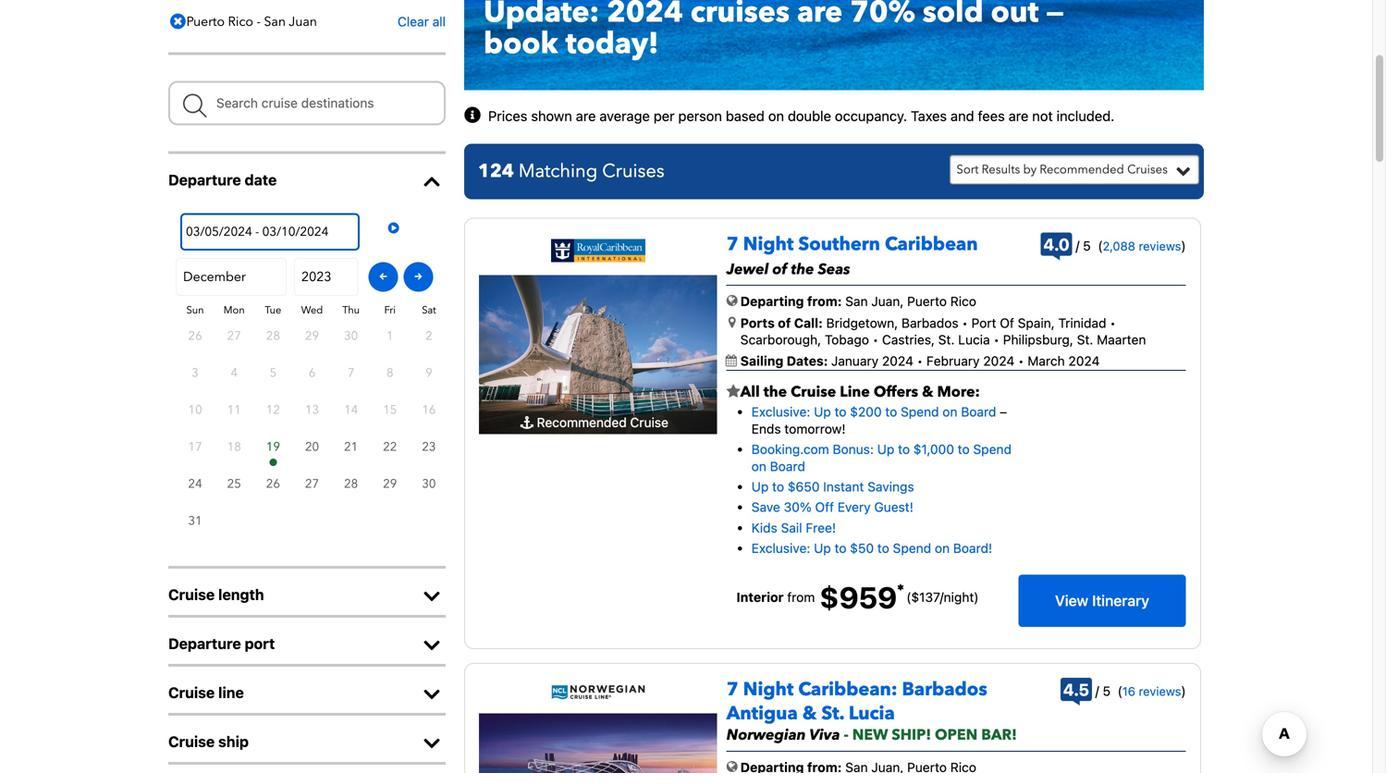 Task type: describe. For each thing, give the bounding box(es) containing it.
to right $1,000
[[958, 442, 970, 457]]

chevron down image for cruise ship
[[418, 734, 446, 753]]

• left march
[[1018, 353, 1024, 369]]

and
[[951, 108, 974, 124]]

$200
[[850, 404, 882, 420]]

1 vertical spatial /
[[940, 590, 944, 605]]

31
[[188, 513, 202, 529]]

→
[[414, 270, 423, 284]]

30%
[[784, 500, 812, 515]]

→ button
[[404, 262, 433, 292]]

chevron down image for departure port
[[418, 636, 446, 655]]

update: 2024 cruises are 70% sold out — book today!
[[484, 0, 1064, 64]]

prices shown are average per person based on double occupancy. taxes and fees are not included.
[[488, 108, 1115, 124]]

save
[[752, 500, 780, 515]]

- inside 7 night caribbean: barbados antigua & st. lucia norwegian viva - new ship! open bar!
[[844, 725, 849, 745]]

board inside booking.com bonus: up to $1,000 to spend on board up to $650 instant savings save 30% off every guest! kids sail free! exclusive: up to $50 to spend on board!
[[770, 458, 805, 474]]

124
[[478, 158, 514, 184]]

anchor image
[[520, 416, 533, 429]]

length
[[218, 586, 264, 603]]

date
[[245, 171, 277, 189]]

book today!
[[484, 23, 659, 64]]

puerto rico - san juan link
[[166, 8, 322, 35]]

tomorrow!
[[785, 421, 846, 436]]

1 vertical spatial spend
[[973, 442, 1012, 457]]

recommended cruise
[[537, 415, 669, 430]]

wed
[[301, 303, 323, 317]]

exclusive: inside booking.com bonus: up to $1,000 to spend on board up to $650 instant savings save 30% off every guest! kids sail free! exclusive: up to $50 to spend on board!
[[752, 541, 810, 556]]

30
[[422, 476, 436, 492]]

new
[[852, 725, 888, 745]]

save 30% off every guest! link
[[752, 500, 914, 515]]

0 horizontal spatial the
[[764, 382, 787, 402]]

& for offers
[[922, 382, 934, 402]]

update:
[[484, 0, 599, 32]]

juan
[[289, 13, 317, 30]]

open
[[935, 725, 978, 745]]

castries,
[[882, 332, 935, 347]]

2 horizontal spatial are
[[1009, 108, 1029, 124]]

• down the bridgetown,
[[873, 332, 879, 347]]

january
[[831, 353, 879, 369]]

up up save at the bottom of page
[[752, 479, 769, 494]]

0 horizontal spatial cruises
[[602, 158, 665, 184]]

from
[[787, 590, 815, 605]]

jewel
[[727, 259, 769, 280]]

sold
[[923, 0, 984, 32]]

0 vertical spatial recommended
[[1040, 161, 1124, 178]]

exclusive: up to $50 to spend on board! link
[[752, 541, 992, 556]]

fees
[[978, 108, 1005, 124]]

cruise line
[[168, 684, 244, 701]]

lucia inside bridgetown, barbados • port of spain, trinidad • scarborough, tobago • castries, st. lucia • philipsburg, st. maarten
[[958, 332, 990, 347]]

departing from: san juan, puerto rico
[[741, 294, 976, 309]]

double
[[788, 108, 831, 124]]

20
[[305, 439, 319, 455]]

• up "maarten"
[[1110, 315, 1116, 330]]

70%
[[850, 0, 915, 32]]

departing
[[741, 294, 804, 309]]

2,088 reviews link
[[1103, 239, 1181, 253]]

← button
[[369, 262, 398, 292]]

4.5 / 5 ( 16 reviews )
[[1063, 680, 1186, 700]]

interior
[[737, 590, 784, 605]]

the inside 7 night southern caribbean jewel of the seas
[[791, 259, 814, 280]]

savings
[[868, 479, 914, 494]]

up down – ends tomorrow!
[[877, 442, 895, 457]]

call:
[[794, 315, 823, 330]]

bridgetown, barbados • port of spain, trinidad • scarborough, tobago • castries, st. lucia • philipsburg, st. maarten
[[741, 315, 1146, 347]]

0 vertical spatial spend
[[901, 404, 939, 420]]

january 2024 • february 2024 • march 2024
[[831, 353, 1100, 369]]

• down castries,
[[917, 353, 923, 369]]

cruise for cruise length
[[168, 586, 215, 603]]

puerto rico - san juan
[[186, 13, 317, 30]]

2 vertical spatial spend
[[893, 541, 931, 556]]

occupancy.
[[835, 108, 907, 124]]

viva
[[809, 725, 840, 745]]

lucia inside 7 night caribbean: barbados antigua & st. lucia norwegian viva - new ship! open bar!
[[849, 701, 895, 726]]

bar!
[[981, 725, 1017, 745]]

) for 7 night caribbean: barbados antigua & st. lucia
[[1181, 683, 1186, 699]]

barbados inside bridgetown, barbados • port of spain, trinidad • scarborough, tobago • castries, st. lucia • philipsburg, st. maarten
[[902, 315, 959, 330]]

24
[[188, 476, 202, 492]]

25
[[227, 476, 241, 492]]

16
[[1122, 684, 1136, 698]]

MM/DD/YYYY - MM/DD/YYYY text field
[[180, 213, 360, 250]]

1 vertical spatial recommended
[[537, 415, 627, 430]]

are inside the update: 2024 cruises are 70% sold out — book today!
[[797, 0, 843, 32]]

7 night caribbean: barbados antigua & st. lucia norwegian viva - new ship! open bar!
[[727, 677, 1017, 745]]

—
[[1046, 0, 1064, 32]]

1 horizontal spatial st.
[[938, 332, 955, 347]]

included.
[[1057, 108, 1115, 124]]

times circle image
[[166, 8, 190, 35]]

1 vertical spatial san
[[845, 294, 868, 309]]

to left $1,000
[[898, 442, 910, 457]]

puerto inside puerto rico - san juan link
[[186, 13, 225, 30]]

matching
[[519, 158, 598, 184]]

prices shown are average per person based on double occupancy. taxes and fees are not included. element
[[488, 108, 1115, 124]]

kids
[[752, 520, 778, 535]]

4.0 / 5 ( 2,088 reviews )
[[1043, 234, 1186, 254]]

of
[[1000, 315, 1014, 330]]

to down 'line'
[[835, 404, 847, 420]]

reviews for 7 night southern caribbean
[[1139, 239, 1181, 253]]

21
[[344, 439, 358, 455]]

2,088
[[1103, 239, 1136, 253]]

7 for antigua
[[727, 677, 739, 702]]

booking.com bonus: up to $1,000 to spend on board up to $650 instant savings save 30% off every guest! kids sail free! exclusive: up to $50 to spend on board!
[[752, 442, 1012, 556]]

results
[[982, 161, 1020, 178]]

caribbean
[[885, 231, 978, 257]]

cruise for cruise ship
[[168, 733, 215, 750]]

up down free!
[[814, 541, 831, 556]]

not
[[1032, 108, 1053, 124]]

($137
[[907, 590, 940, 605]]

thu
[[342, 303, 360, 317]]

night for antigua
[[743, 677, 794, 702]]

28
[[344, 476, 358, 492]]

sort results by recommended cruises
[[957, 161, 1168, 178]]

antigua
[[727, 701, 798, 726]]

on right based on the top of page
[[768, 108, 784, 124]]

tobago
[[825, 332, 869, 347]]

view itinerary link
[[1019, 575, 1186, 627]]

sailing dates:
[[741, 353, 831, 369]]

barbados inside 7 night caribbean: barbados antigua & st. lucia norwegian viva - new ship! open bar!
[[902, 677, 987, 702]]

st. inside 7 night caribbean: barbados antigua & st. lucia norwegian viva - new ship! open bar!
[[822, 701, 844, 726]]

2 globe image from the top
[[727, 760, 738, 773]]

booking.com
[[752, 442, 829, 457]]



Task type: locate. For each thing, give the bounding box(es) containing it.
rico
[[228, 13, 253, 30], [950, 294, 976, 309]]

1 vertical spatial reviews
[[1139, 684, 1181, 698]]

1 horizontal spatial puerto
[[907, 294, 947, 309]]

- right "viva"
[[844, 725, 849, 745]]

of right jewel
[[772, 259, 787, 280]]

0 horizontal spatial puerto
[[186, 13, 225, 30]]

san up the bridgetown,
[[845, 294, 868, 309]]

asterisk image
[[897, 584, 904, 591]]

/
[[1076, 238, 1080, 253], [940, 590, 944, 605], [1095, 683, 1099, 699]]

all
[[740, 382, 760, 402]]

lucia right "viva"
[[849, 701, 895, 726]]

1 horizontal spatial are
[[797, 0, 843, 32]]

cruise for cruise line
[[168, 684, 215, 701]]

scarborough,
[[741, 332, 821, 347]]

0 horizontal spatial recommended
[[537, 415, 627, 430]]

0 vertical spatial )
[[1181, 238, 1186, 253]]

exclusive:
[[752, 404, 810, 420], [752, 541, 810, 556]]

1 vertical spatial 7
[[727, 677, 739, 702]]

0 horizontal spatial rico
[[228, 13, 253, 30]]

departure for departure date
[[168, 171, 241, 189]]

ship
[[218, 733, 249, 750]]

recommended right by
[[1040, 161, 1124, 178]]

7 for jewel
[[727, 231, 739, 257]]

guest!
[[874, 500, 914, 515]]

ends
[[752, 421, 781, 436]]

2 ) from the top
[[1181, 683, 1186, 699]]

0 vertical spatial lucia
[[958, 332, 990, 347]]

are left 70%
[[797, 0, 843, 32]]

1 horizontal spatial the
[[791, 259, 814, 280]]

cruise ship
[[168, 733, 249, 750]]

0 horizontal spatial board
[[770, 458, 805, 474]]

sat
[[422, 303, 436, 317]]

spend down –
[[973, 442, 1012, 457]]

clear all link
[[398, 10, 446, 34]]

& left more:
[[922, 382, 934, 402]]

spend up asterisk icon
[[893, 541, 931, 556]]

4.0
[[1043, 234, 1070, 254]]

1 ) from the top
[[1181, 238, 1186, 253]]

night for jewel
[[743, 231, 794, 257]]

23
[[422, 439, 436, 455]]

san left juan
[[264, 13, 286, 30]]

-
[[257, 13, 261, 30], [844, 725, 849, 745]]

line
[[218, 684, 244, 701]]

cruises down "average"
[[602, 158, 665, 184]]

( right 4.5
[[1118, 683, 1122, 699]]

1 globe image from the top
[[727, 294, 738, 307]]

out
[[991, 0, 1039, 32]]

0 vertical spatial puerto
[[186, 13, 225, 30]]

calendar image
[[726, 355, 737, 367]]

clear
[[398, 14, 429, 29]]

departure date
[[168, 171, 277, 189]]

29
[[383, 476, 397, 492]]

0 vertical spatial exclusive:
[[752, 404, 810, 420]]

norwegian cruise line image
[[551, 684, 645, 700]]

kids sail free! link
[[752, 520, 836, 535]]

norwegian
[[727, 725, 806, 745]]

0 vertical spatial the
[[791, 259, 814, 280]]

of inside 7 night southern caribbean jewel of the seas
[[772, 259, 787, 280]]

& for antigua
[[802, 701, 817, 726]]

to up save at the bottom of page
[[772, 479, 784, 494]]

board down booking.com
[[770, 458, 805, 474]]

5 for 7 night caribbean: barbados antigua & st. lucia
[[1103, 683, 1111, 699]]

1 vertical spatial lucia
[[849, 701, 895, 726]]

cruises up "2,088 reviews" link on the right top of page
[[1127, 161, 1168, 178]]

philipsburg,
[[1003, 332, 1074, 347]]

night
[[743, 231, 794, 257], [743, 677, 794, 702]]

are
[[797, 0, 843, 32], [576, 108, 596, 124], [1009, 108, 1029, 124]]

/ for 7 night southern caribbean
[[1076, 238, 1080, 253]]

1 vertical spatial board
[[770, 458, 805, 474]]

spend down offers
[[901, 404, 939, 420]]

exclusive: up ends
[[752, 404, 810, 420]]

←
[[379, 270, 387, 284]]

• left port
[[962, 315, 968, 330]]

1 horizontal spatial san
[[845, 294, 868, 309]]

( inside 4.5 / 5 ( 16 reviews )
[[1118, 683, 1122, 699]]

1 exclusive: from the top
[[752, 404, 810, 420]]

exclusive: up to $200 to spend on board link
[[752, 404, 996, 420]]

0 horizontal spatial (
[[1098, 238, 1103, 253]]

1 chevron down image from the top
[[418, 587, 446, 606]]

16 reviews link
[[1122, 684, 1181, 698]]

are left the not on the right of the page
[[1009, 108, 1029, 124]]

0 vertical spatial board
[[961, 404, 996, 420]]

1 vertical spatial of
[[778, 315, 791, 330]]

2024 inside the update: 2024 cruises are 70% sold out — book today!
[[607, 0, 683, 32]]

1 vertical spatial 5
[[1103, 683, 1111, 699]]

exclusive: up to $200 to spend on board
[[752, 404, 996, 420]]

27
[[305, 476, 319, 492]]

up up tomorrow!
[[814, 404, 831, 420]]

rico up port
[[950, 294, 976, 309]]

& right the antigua
[[802, 701, 817, 726]]

0 horizontal spatial lucia
[[849, 701, 895, 726]]

sailing
[[741, 353, 784, 369]]

of up scarborough,
[[778, 315, 791, 330]]

1 vertical spatial night
[[743, 677, 794, 702]]

) inside 4.0 / 5 ( 2,088 reviews )
[[1181, 238, 1186, 253]]

globe image
[[727, 294, 738, 307], [727, 760, 738, 773]]

board left –
[[961, 404, 996, 420]]

) for 7 night southern caribbean
[[1181, 238, 1186, 253]]

bridgetown,
[[826, 315, 898, 330]]

departure port
[[168, 635, 275, 652]]

star image
[[727, 384, 740, 399]]

1 horizontal spatial recommended
[[1040, 161, 1124, 178]]

$1,000
[[914, 442, 954, 457]]

royal caribbean image
[[551, 239, 645, 262]]

Search cruise destinations text field
[[168, 81, 446, 125]]

1 vertical spatial (
[[1118, 683, 1122, 699]]

1 vertical spatial the
[[764, 382, 787, 402]]

(
[[1098, 238, 1103, 253], [1118, 683, 1122, 699]]

0 vertical spatial &
[[922, 382, 934, 402]]

cruise
[[791, 382, 836, 402], [630, 415, 669, 430], [168, 586, 215, 603], [168, 684, 215, 701], [168, 733, 215, 750]]

jewel of the seas image
[[479, 275, 717, 434]]

map marker image
[[728, 316, 736, 329]]

the left seas
[[791, 259, 814, 280]]

( for 7 night caribbean: barbados antigua & st. lucia
[[1118, 683, 1122, 699]]

1 horizontal spatial &
[[922, 382, 934, 402]]

are right "shown"
[[576, 108, 596, 124]]

0 vertical spatial 5
[[1083, 238, 1091, 253]]

clear all
[[398, 14, 446, 29]]

barbados up castries,
[[902, 315, 959, 330]]

globe image up map marker icon
[[727, 294, 738, 307]]

4 chevron down image from the top
[[418, 734, 446, 753]]

trinidad
[[1058, 315, 1107, 330]]

• down port
[[994, 332, 1000, 347]]

chevron down image
[[418, 172, 446, 191]]

prices
[[488, 108, 527, 124]]

to right $50
[[877, 541, 889, 556]]

departure for departure port
[[168, 635, 241, 652]]

night up the norwegian
[[743, 677, 794, 702]]

tue
[[265, 303, 281, 317]]

spain,
[[1018, 315, 1055, 330]]

exclusive: down sail
[[752, 541, 810, 556]]

1 vertical spatial )
[[1181, 683, 1186, 699]]

barbados
[[902, 315, 959, 330], [902, 677, 987, 702]]

cruise length
[[168, 586, 264, 603]]

) inside 4.5 / 5 ( 16 reviews )
[[1181, 683, 1186, 699]]

4.5
[[1063, 680, 1089, 700]]

3 chevron down image from the top
[[418, 685, 446, 704]]

7 up jewel
[[727, 231, 739, 257]]

) right 16
[[1181, 683, 1186, 699]]

2 barbados from the top
[[902, 677, 987, 702]]

reviews right '2,088'
[[1139, 239, 1181, 253]]

& inside 7 night caribbean: barbados antigua & st. lucia norwegian viva - new ship! open bar!
[[802, 701, 817, 726]]

reviews inside 4.0 / 5 ( 2,088 reviews )
[[1139, 239, 1181, 253]]

5 inside 4.5 / 5 ( 16 reviews )
[[1103, 683, 1111, 699]]

1 vertical spatial exclusive:
[[752, 541, 810, 556]]

all
[[432, 14, 446, 29]]

0 vertical spatial san
[[264, 13, 286, 30]]

2024
[[607, 0, 683, 32], [882, 353, 914, 369], [983, 353, 1015, 369], [1069, 353, 1100, 369]]

ports of call:
[[741, 315, 823, 330]]

0 vertical spatial (
[[1098, 238, 1103, 253]]

2 vertical spatial /
[[1095, 683, 1099, 699]]

1 vertical spatial globe image
[[727, 760, 738, 773]]

1 horizontal spatial 5
[[1103, 683, 1111, 699]]

0 vertical spatial reviews
[[1139, 239, 1181, 253]]

&
[[922, 382, 934, 402], [802, 701, 817, 726]]

0 horizontal spatial are
[[576, 108, 596, 124]]

reviews for 7 night caribbean: barbados antigua & st. lucia
[[1139, 684, 1181, 698]]

globe image down the norwegian
[[727, 760, 738, 773]]

to left $50
[[835, 541, 847, 556]]

2 horizontal spatial st.
[[1077, 332, 1093, 347]]

1 departure from the top
[[168, 171, 241, 189]]

1 horizontal spatial /
[[1076, 238, 1080, 253]]

0 vertical spatial 7
[[727, 231, 739, 257]]

1 vertical spatial puerto
[[907, 294, 947, 309]]

1 vertical spatial departure
[[168, 635, 241, 652]]

1 reviews from the top
[[1139, 239, 1181, 253]]

/ inside 4.0 / 5 ( 2,088 reviews )
[[1076, 238, 1080, 253]]

juan,
[[871, 294, 904, 309]]

chevron down image
[[418, 587, 446, 606], [418, 636, 446, 655], [418, 685, 446, 704], [418, 734, 446, 753]]

( right the 4.0
[[1098, 238, 1103, 253]]

0 vertical spatial -
[[257, 13, 261, 30]]

2 horizontal spatial /
[[1095, 683, 1099, 699]]

0 vertical spatial night
[[743, 231, 794, 257]]

from:
[[807, 294, 842, 309]]

None field
[[168, 81, 446, 125]]

7 night southern caribbean jewel of the seas
[[727, 231, 978, 280]]

22
[[383, 439, 397, 455]]

person
[[678, 108, 722, 124]]

0 horizontal spatial san
[[264, 13, 286, 30]]

0 vertical spatial of
[[772, 259, 787, 280]]

info label image
[[464, 107, 485, 125]]

recommended right anchor icon
[[537, 415, 627, 430]]

average
[[600, 108, 650, 124]]

cruises
[[691, 0, 790, 32]]

reviews inside 4.5 / 5 ( 16 reviews )
[[1139, 684, 1181, 698]]

) right '2,088'
[[1181, 238, 1186, 253]]

st. left the new
[[822, 701, 844, 726]]

- left juan
[[257, 13, 261, 30]]

norwegian viva image
[[479, 713, 717, 773]]

1 horizontal spatial board
[[961, 404, 996, 420]]

based
[[726, 108, 765, 124]]

southern
[[798, 231, 880, 257]]

0 horizontal spatial /
[[940, 590, 944, 605]]

0 vertical spatial globe image
[[727, 294, 738, 307]]

0 vertical spatial rico
[[228, 13, 253, 30]]

rico left juan
[[228, 13, 253, 30]]

2 departure from the top
[[168, 635, 241, 652]]

0 vertical spatial /
[[1076, 238, 1080, 253]]

of
[[772, 259, 787, 280], [778, 315, 791, 330]]

chevron down image for cruise length
[[418, 587, 446, 606]]

chevron down image for cruise line
[[418, 685, 446, 704]]

booking.com bonus: up to $1,000 to spend on board link
[[752, 442, 1012, 474]]

on
[[768, 108, 784, 124], [943, 404, 958, 420], [752, 458, 767, 474], [935, 541, 950, 556]]

reviews right 16
[[1139, 684, 1181, 698]]

0 horizontal spatial st.
[[822, 701, 844, 726]]

0 vertical spatial departure
[[168, 171, 241, 189]]

2 chevron down image from the top
[[418, 636, 446, 655]]

night inside 7 night southern caribbean jewel of the seas
[[743, 231, 794, 257]]

line
[[840, 382, 870, 402]]

1 horizontal spatial rico
[[950, 294, 976, 309]]

0 vertical spatial barbados
[[902, 315, 959, 330]]

the
[[791, 259, 814, 280], [764, 382, 787, 402]]

departure
[[168, 171, 241, 189], [168, 635, 241, 652]]

2 night from the top
[[743, 677, 794, 702]]

1 horizontal spatial (
[[1118, 683, 1122, 699]]

the right the all
[[764, 382, 787, 402]]

departure up cruise line
[[168, 635, 241, 652]]

/ for 7 night caribbean: barbados antigua & st. lucia
[[1095, 683, 1099, 699]]

caribbean:
[[798, 677, 897, 702]]

up
[[814, 404, 831, 420], [877, 442, 895, 457], [752, 479, 769, 494], [814, 541, 831, 556]]

0 horizontal spatial &
[[802, 701, 817, 726]]

2 exclusive: from the top
[[752, 541, 810, 556]]

1 barbados from the top
[[902, 315, 959, 330]]

$650
[[788, 479, 820, 494]]

departure left date
[[168, 171, 241, 189]]

( inside 4.0 / 5 ( 2,088 reviews )
[[1098, 238, 1103, 253]]

board!
[[953, 541, 992, 556]]

1 night from the top
[[743, 231, 794, 257]]

$959
[[820, 580, 897, 615]]

port
[[972, 315, 996, 330]]

on left the board!
[[935, 541, 950, 556]]

barbados up open
[[902, 677, 987, 702]]

)
[[1181, 238, 1186, 253], [1181, 683, 1186, 699]]

1 horizontal spatial -
[[844, 725, 849, 745]]

/ right the 4.0
[[1076, 238, 1080, 253]]

5 inside 4.0 / 5 ( 2,088 reviews )
[[1083, 238, 1091, 253]]

lucia down port
[[958, 332, 990, 347]]

($137 / night)
[[907, 590, 979, 605]]

/ right 4.5
[[1095, 683, 1099, 699]]

2 reviews from the top
[[1139, 684, 1181, 698]]

5 right the 4.0
[[1083, 238, 1091, 253]]

2 7 from the top
[[727, 677, 739, 702]]

to down offers
[[885, 404, 897, 420]]

reviews
[[1139, 239, 1181, 253], [1139, 684, 1181, 698]]

st. up february on the right top of the page
[[938, 332, 955, 347]]

0 horizontal spatial -
[[257, 13, 261, 30]]

taxes
[[911, 108, 947, 124]]

7 up the norwegian
[[727, 677, 739, 702]]

7
[[727, 231, 739, 257], [727, 677, 739, 702]]

st. down "trinidad"
[[1077, 332, 1093, 347]]

night up jewel
[[743, 231, 794, 257]]

more:
[[937, 382, 980, 402]]

puerto
[[186, 13, 225, 30], [907, 294, 947, 309]]

bonus:
[[833, 442, 874, 457]]

1 7 from the top
[[727, 231, 739, 257]]

7 inside 7 night caribbean: barbados antigua & st. lucia norwegian viva - new ship! open bar!
[[727, 677, 739, 702]]

1 horizontal spatial cruises
[[1127, 161, 1168, 178]]

1 horizontal spatial lucia
[[958, 332, 990, 347]]

play circle image
[[388, 221, 399, 234]]

/ right asterisk icon
[[940, 590, 944, 605]]

7 inside 7 night southern caribbean jewel of the seas
[[727, 231, 739, 257]]

5 left 16
[[1103, 683, 1111, 699]]

1 vertical spatial barbados
[[902, 677, 987, 702]]

on down booking.com
[[752, 458, 767, 474]]

by
[[1023, 161, 1037, 178]]

1 vertical spatial rico
[[950, 294, 976, 309]]

5 for 7 night southern caribbean
[[1083, 238, 1091, 253]]

/ inside 4.5 / 5 ( 16 reviews )
[[1095, 683, 1099, 699]]

( for 7 night southern caribbean
[[1098, 238, 1103, 253]]

on down more:
[[943, 404, 958, 420]]

night inside 7 night caribbean: barbados antigua & st. lucia norwegian viva - new ship! open bar!
[[743, 677, 794, 702]]

1 vertical spatial -
[[844, 725, 849, 745]]

1 vertical spatial &
[[802, 701, 817, 726]]

0 horizontal spatial 5
[[1083, 238, 1091, 253]]



Task type: vqa. For each thing, say whether or not it's contained in the screenshot.
2nd chevron down image from the bottom of the page
yes



